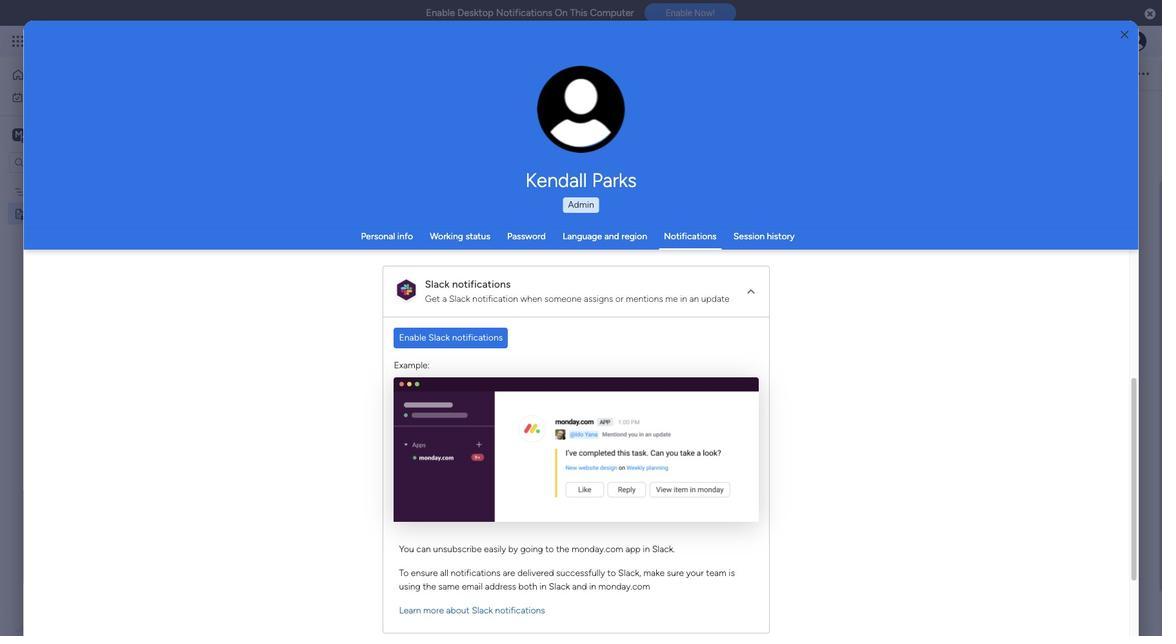 Task type: describe. For each thing, give the bounding box(es) containing it.
to ensure all notifications are delivered successfully to slack, make sure your team is using the same email address both in slack and in monday.com
[[399, 568, 735, 593]]

using
[[399, 582, 420, 593]]

ensure
[[411, 568, 438, 579]]

make
[[644, 568, 665, 579]]

private board image
[[14, 208, 26, 220]]

marketing
[[30, 186, 71, 197]]

select product image
[[12, 35, 25, 48]]

enable now! button
[[645, 3, 737, 23]]

📋 upcoming tasks
[[455, 351, 566, 367]]

sure
[[667, 568, 684, 579]]

history
[[767, 231, 795, 242]]

change profile picture button
[[538, 66, 626, 154]]

you
[[399, 544, 414, 555]]

region containing enable slack notifications
[[384, 317, 770, 633]]

my
[[28, 91, 41, 102]]

0 vertical spatial to
[[545, 544, 554, 555]]

change
[[554, 117, 583, 126]]

marketing plan
[[30, 186, 90, 197]]

week
[[569, 285, 600, 301]]

for
[[527, 285, 544, 301]]

📋
[[455, 351, 469, 367]]

on
[[555, 7, 568, 19]]

admin
[[568, 200, 595, 210]]

workspace selection element
[[12, 127, 108, 144]]

0 vertical spatial the
[[547, 285, 566, 301]]

personal
[[361, 231, 395, 242]]

deck
[[545, 402, 567, 414]]

the inside the to ensure all notifications are delivered successfully to slack, make sure your team is using the same email address both in slack and in monday.com
[[423, 582, 436, 593]]

kendall
[[526, 169, 587, 192]]

tasks
[[536, 351, 566, 367]]

you can unsubscribe easily by going to the monday.com app in slack.
[[399, 544, 675, 555]]

these
[[516, 244, 542, 256]]

session
[[734, 231, 765, 242]]

enable slack notifications
[[399, 332, 503, 343]]

going
[[520, 544, 543, 555]]

learn more about slack notifications
[[399, 606, 545, 617]]

assigns
[[584, 293, 613, 304]]

in down successfully
[[589, 582, 596, 593]]

language and region
[[563, 231, 648, 242]]

enable now!
[[666, 8, 715, 18]]

notifications inside the to ensure all notifications are delivered successfully to slack, make sure your team is using the same email address both in slack and in monday.com
[[451, 568, 501, 579]]

✨
[[455, 285, 469, 301]]

to inside the to ensure all notifications are delivered successfully to slack, make sure your team is using the same email address both in slack and in monday.com
[[607, 568, 616, 579]]

unsubscribe
[[433, 544, 482, 555]]

style button
[[543, 63, 576, 85]]

work
[[43, 91, 63, 102]]

create
[[489, 402, 518, 414]]

kendall parks
[[526, 169, 637, 192]]

dapulse close image
[[1145, 8, 1156, 21]]

session history link
[[734, 231, 795, 242]]

language and region link
[[563, 231, 648, 242]]

priorities
[[473, 285, 524, 301]]

slack up get
[[425, 278, 450, 290]]

enable slack notifications button
[[394, 328, 508, 348]]

mentions
[[626, 293, 663, 304]]

finish for finish report
[[489, 422, 514, 435]]

1 vertical spatial the
[[556, 544, 569, 555]]

all
[[440, 568, 448, 579]]

easily
[[484, 544, 506, 555]]

✨ priorities for the week
[[455, 285, 600, 301]]

this
[[570, 7, 588, 19]]

kendall parks button
[[404, 169, 759, 192]]

plan
[[73, 186, 90, 197]]

mention image
[[588, 67, 601, 80]]

main workspace
[[30, 128, 106, 140]]

profile
[[585, 117, 609, 126]]

password
[[507, 231, 546, 242]]

are
[[503, 568, 515, 579]]

finish report
[[489, 422, 545, 435]]

notifications inside button
[[452, 332, 503, 343]]

slack notifications get a slack notification when someone assigns or mentions me in an update
[[425, 278, 730, 304]]

is
[[729, 568, 735, 579]]

home
[[30, 69, 54, 80]]

📂 today
[[455, 220, 511, 235]]

finish presentations
[[489, 310, 580, 322]]

address
[[485, 582, 516, 593]]



Task type: vqa. For each thing, say whether or not it's contained in the screenshot.
notifications 'link'
yes



Task type: locate. For each thing, give the bounding box(es) containing it.
monday.com up successfully
[[572, 544, 623, 555]]

notifications inside slack notifications get a slack notification when someone assigns or mentions me in an update
[[452, 278, 511, 290]]

3 finish from the top
[[489, 422, 514, 435]]

2 finish from the top
[[489, 310, 514, 322]]

finish for finish these notes
[[489, 244, 514, 256]]

slack inside the to ensure all notifications are delivered successfully to slack, make sure your team is using the same email address both in slack and in monday.com
[[549, 582, 570, 593]]

lottie animation element
[[0, 506, 165, 637]]

m
[[15, 129, 23, 140]]

my work button
[[8, 87, 139, 108]]

or
[[616, 293, 624, 304]]

0 vertical spatial notifications
[[496, 7, 553, 19]]

and down successfully
[[572, 582, 587, 593]]

finish for finish presentations
[[489, 310, 514, 322]]

0 horizontal spatial to
[[545, 544, 554, 555]]

notifications up 📋
[[452, 332, 503, 343]]

notifications
[[452, 278, 511, 290], [452, 332, 503, 343], [451, 568, 501, 579], [495, 606, 545, 617]]

both
[[519, 582, 537, 593]]

email
[[462, 582, 483, 593]]

report
[[516, 422, 545, 435]]

kendall parks image
[[1127, 31, 1147, 52]]

slack right about
[[472, 606, 493, 617]]

option
[[0, 180, 165, 183]]

the up successfully
[[556, 544, 569, 555]]

the right for
[[547, 285, 566, 301]]

monday.com
[[572, 544, 623, 555], [599, 582, 650, 593]]

successfully
[[556, 568, 605, 579]]

my work
[[28, 91, 63, 102]]

your
[[686, 568, 704, 579]]

the down ensure
[[423, 582, 436, 593]]

slack
[[425, 278, 450, 290], [449, 293, 470, 304], [428, 332, 450, 343], [549, 582, 570, 593], [472, 606, 493, 617]]

notes
[[30, 208, 55, 219]]

someone
[[545, 293, 582, 304]]

notifications left the on
[[496, 7, 553, 19]]

working
[[430, 231, 464, 242]]

finish down notification
[[489, 310, 514, 322]]

slack inside button
[[428, 332, 450, 343]]

notifications up email
[[451, 568, 501, 579]]

working status link
[[430, 231, 491, 242]]

enable inside button
[[399, 332, 426, 343]]

parks
[[592, 169, 637, 192]]

upcoming
[[473, 351, 533, 367]]

notes
[[545, 244, 571, 256]]

when
[[520, 293, 542, 304]]

more
[[423, 606, 444, 617]]

monday.com inside the to ensure all notifications are delivered successfully to slack, make sure your team is using the same email address both in slack and in monday.com
[[599, 582, 650, 593]]

region
[[622, 231, 648, 242]]

enable left now!
[[666, 8, 693, 18]]

1 vertical spatial monday.com
[[599, 582, 650, 593]]

region
[[384, 317, 770, 633]]

in
[[680, 293, 687, 304], [643, 544, 650, 555], [540, 582, 547, 593], [589, 582, 596, 593]]

to left slack, on the right of the page
[[607, 568, 616, 579]]

slide
[[521, 402, 542, 414]]

slack right a
[[449, 293, 470, 304]]

main
[[30, 128, 52, 140]]

2 vertical spatial finish
[[489, 422, 514, 435]]

1 horizontal spatial notifications
[[664, 231, 717, 242]]

the
[[547, 285, 566, 301], [556, 544, 569, 555], [423, 582, 436, 593]]

home button
[[8, 65, 139, 85]]

to right going at the bottom left
[[545, 544, 554, 555]]

desktop
[[458, 7, 494, 19]]

in right both
[[540, 582, 547, 593]]

info
[[398, 231, 413, 242]]

to
[[545, 544, 554, 555], [607, 568, 616, 579]]

enable inside button
[[666, 8, 693, 18]]

enable left desktop
[[426, 7, 455, 19]]

slack up example:
[[428, 332, 450, 343]]

0 vertical spatial finish
[[489, 244, 514, 256]]

notifications right region
[[664, 231, 717, 242]]

slack.
[[652, 544, 675, 555]]

status
[[466, 231, 491, 242]]

slack down successfully
[[549, 582, 570, 593]]

0 horizontal spatial notifications
[[496, 7, 553, 19]]

1 horizontal spatial and
[[605, 231, 620, 242]]

enable for enable desktop notifications on this computer
[[426, 7, 455, 19]]

lottie animation image
[[0, 506, 165, 637]]

📂
[[455, 220, 469, 235]]

1 vertical spatial notifications
[[664, 231, 717, 242]]

working status
[[430, 231, 491, 242]]

same
[[438, 582, 460, 593]]

learn
[[399, 606, 421, 617]]

1 vertical spatial and
[[572, 582, 587, 593]]

by
[[508, 544, 518, 555]]

close image
[[1121, 30, 1129, 40]]

enable for enable slack notifications
[[399, 332, 426, 343]]

picture
[[569, 128, 595, 137]]

finish down create
[[489, 422, 514, 435]]

can
[[416, 544, 431, 555]]

change profile picture
[[554, 117, 609, 137]]

and left region
[[605, 231, 620, 242]]

notifications up notification
[[452, 278, 511, 290]]

1 vertical spatial to
[[607, 568, 616, 579]]

in inside slack notifications get a slack notification when someone assigns or mentions me in an update
[[680, 293, 687, 304]]

in left an
[[680, 293, 687, 304]]

monday.com down slack, on the right of the page
[[599, 582, 650, 593]]

language
[[563, 231, 603, 242]]

enable
[[426, 7, 455, 19], [666, 8, 693, 18], [399, 332, 426, 343]]

create slide deck
[[489, 402, 567, 414]]

presentations
[[516, 310, 580, 322]]

personal info
[[361, 231, 413, 242]]

finish these notes
[[489, 244, 571, 256]]

learn more about slack notifications link
[[399, 604, 754, 618]]

enable for enable now!
[[666, 8, 693, 18]]

in right app at the bottom right
[[643, 544, 650, 555]]

personal info link
[[361, 231, 413, 242]]

style
[[549, 68, 570, 79]]

1 vertical spatial finish
[[489, 310, 514, 322]]

example:
[[394, 360, 430, 371]]

finish down today
[[489, 244, 514, 256]]

1 horizontal spatial to
[[607, 568, 616, 579]]

1 finish from the top
[[489, 244, 514, 256]]

notifications
[[496, 7, 553, 19], [664, 231, 717, 242]]

Search in workspace field
[[27, 155, 108, 170]]

enable up example:
[[399, 332, 426, 343]]

2 vertical spatial the
[[423, 582, 436, 593]]

finish
[[489, 244, 514, 256], [489, 310, 514, 322], [489, 422, 514, 435]]

an
[[690, 293, 699, 304]]

session history
[[734, 231, 795, 242]]

to
[[399, 568, 409, 579]]

me
[[666, 293, 678, 304]]

0 vertical spatial and
[[605, 231, 620, 242]]

workspace
[[55, 128, 106, 140]]

list box containing marketing plan
[[0, 178, 165, 399]]

computer
[[590, 7, 634, 19]]

0 horizontal spatial and
[[572, 582, 587, 593]]

0 vertical spatial monday.com
[[572, 544, 623, 555]]

delivered
[[517, 568, 554, 579]]

and inside the to ensure all notifications are delivered successfully to slack, make sure your team is using the same email address both in slack and in monday.com
[[572, 582, 587, 593]]

enable desktop notifications on this computer
[[426, 7, 634, 19]]

today
[[473, 220, 508, 235]]

and
[[605, 231, 620, 242], [572, 582, 587, 593]]

team
[[706, 568, 727, 579]]

update
[[701, 293, 730, 304]]

list box
[[0, 178, 165, 399]]

get
[[425, 293, 440, 304]]

notifications down both
[[495, 606, 545, 617]]

about
[[446, 606, 470, 617]]

v2 ellipsis image
[[1138, 65, 1150, 82]]

workspace image
[[12, 128, 25, 142]]



